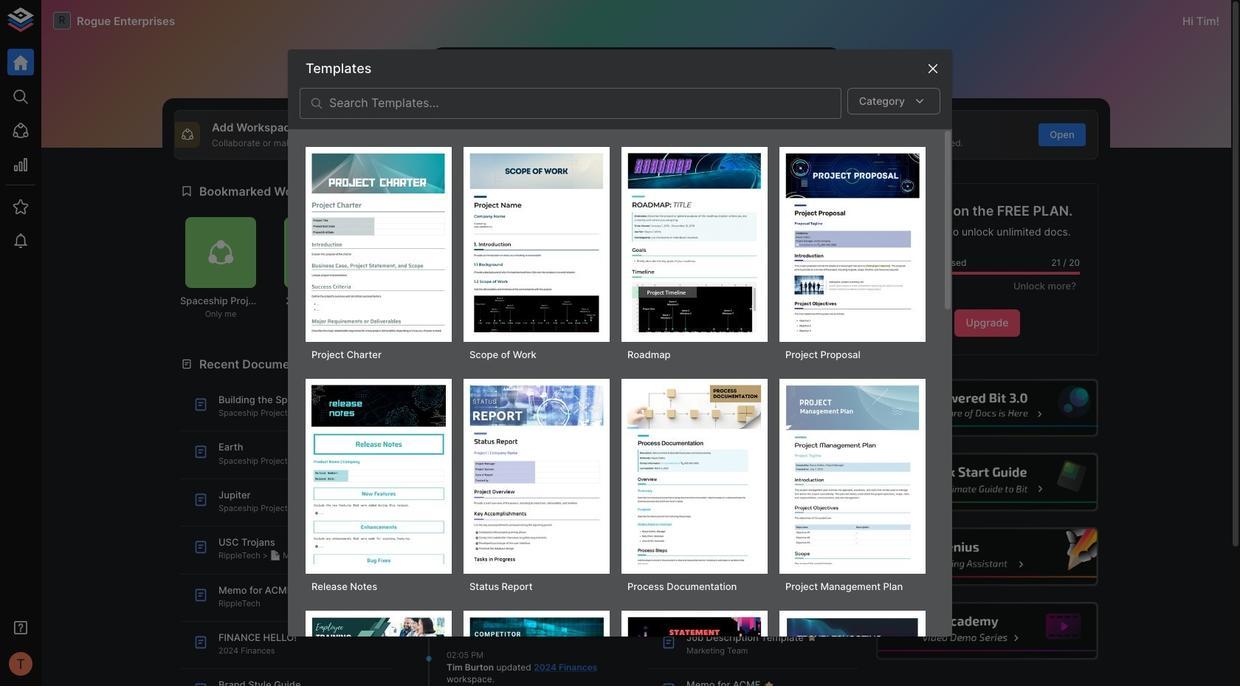 Task type: vqa. For each thing, say whether or not it's contained in the screenshot.
search documents, folders and workspaces... Text Field
no



Task type: locate. For each thing, give the bounding box(es) containing it.
dialog
[[288, 49, 953, 686]]

2 help image from the top
[[877, 453, 1099, 512]]

help image
[[877, 379, 1099, 437], [877, 453, 1099, 512], [877, 527, 1099, 586], [877, 602, 1099, 660]]

scope of work image
[[470, 153, 604, 332]]

release notes image
[[312, 385, 446, 564]]

process documentation image
[[628, 385, 762, 564]]

roadmap image
[[628, 153, 762, 332]]

troubleshooting guide image
[[786, 617, 920, 686]]

Search Templates... text field
[[329, 88, 842, 119]]



Task type: describe. For each thing, give the bounding box(es) containing it.
1 help image from the top
[[877, 379, 1099, 437]]

project management plan image
[[786, 385, 920, 564]]

statement of work image
[[628, 617, 762, 686]]

3 help image from the top
[[877, 527, 1099, 586]]

status report image
[[470, 385, 604, 564]]

employee training manual image
[[312, 617, 446, 686]]

4 help image from the top
[[877, 602, 1099, 660]]

competitor research report image
[[470, 617, 604, 686]]

project proposal image
[[786, 153, 920, 332]]

project charter image
[[312, 153, 446, 332]]



